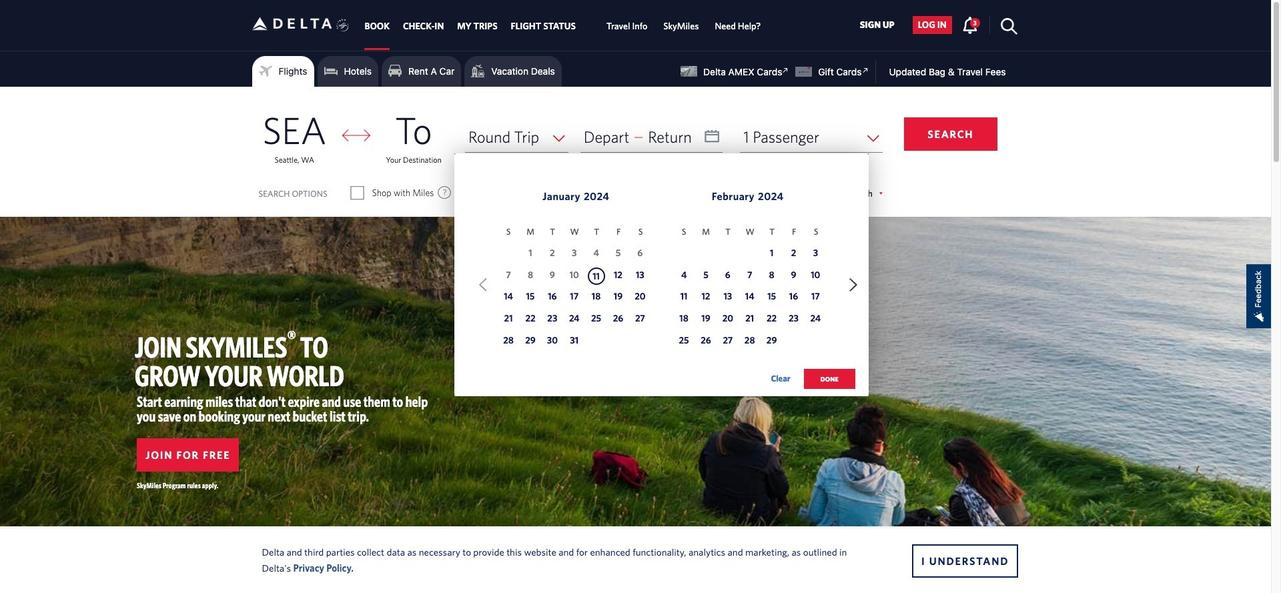 Task type: locate. For each thing, give the bounding box(es) containing it.
None text field
[[580, 121, 723, 153]]

None checkbox
[[590, 186, 602, 200]]

None field
[[465, 121, 568, 153], [740, 121, 883, 153], [465, 121, 568, 153], [740, 121, 883, 153]]

skyteam image
[[336, 5, 349, 46]]

None checkbox
[[351, 186, 363, 200]]

tab list
[[358, 0, 769, 50]]

tab panel
[[0, 87, 1271, 403]]



Task type: describe. For each thing, give the bounding box(es) containing it.
calendar expanded, use arrow keys to select date application
[[454, 153, 869, 403]]

this link opens another site in a new window that may not follow the same accessibility policies as delta air lines. image
[[859, 64, 872, 77]]

delta air lines image
[[252, 3, 332, 45]]

this link opens another site in a new window that may not follow the same accessibility policies as delta air lines. image
[[780, 64, 792, 77]]



